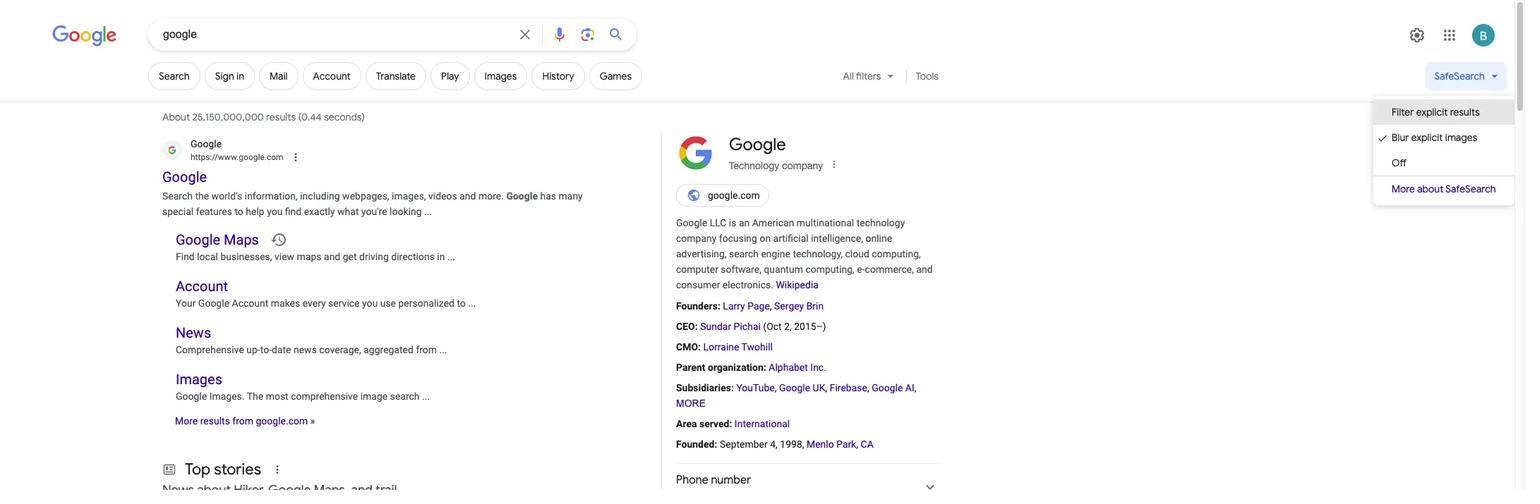 Task type: vqa. For each thing, say whether or not it's contained in the screenshot.
left the Account link
yes



Task type: locate. For each thing, give the bounding box(es) containing it.
0 vertical spatial explicit
[[1416, 106, 1448, 119]]

2 horizontal spatial account
[[313, 70, 350, 83]]

google ai link
[[872, 383, 914, 394]]

alphabet
[[769, 362, 808, 373]]

images google images. the most comprehensive image search ...
[[176, 372, 430, 403]]

2 horizontal spatial and
[[916, 264, 933, 275]]

... down personalized
[[439, 345, 447, 356]]

1 horizontal spatial from
[[416, 345, 437, 356]]

, left google ai link
[[867, 383, 869, 394]]

software,
[[721, 264, 761, 275]]

1 horizontal spatial images
[[485, 70, 517, 83]]

computing, down technology,
[[806, 264, 855, 275]]

1 vertical spatial from
[[232, 415, 253, 427]]

computing, up commerce,
[[872, 249, 921, 260]]

from right aggregated on the bottom
[[416, 345, 437, 356]]

businesses,
[[220, 251, 272, 262]]

area served : international
[[676, 419, 790, 430]]

results down images.
[[200, 415, 230, 427]]

google maps link
[[176, 231, 259, 248]]

2 vertical spatial and
[[916, 264, 933, 275]]

more about safesearch link
[[1373, 176, 1514, 202]]

: down served
[[715, 439, 717, 450]]

0 vertical spatial account
[[313, 70, 350, 83]]

: down "twohill"
[[764, 362, 766, 373]]

images down "comprehensive"
[[176, 372, 222, 388]]

: left 'lorraine'
[[698, 341, 701, 353]]

, left sergey at the right of page
[[770, 300, 772, 312]]

1 vertical spatial explicit
[[1411, 131, 1443, 144]]

0 vertical spatial in
[[236, 70, 244, 83]]

news
[[294, 345, 317, 356]]

and left get
[[324, 251, 340, 262]]

account link up your
[[176, 278, 228, 295]]

founders
[[676, 300, 718, 312]]

account down search search box
[[313, 70, 350, 83]]

None search field
[[0, 18, 637, 51]]

0 vertical spatial search
[[729, 249, 759, 260]]

news link
[[176, 325, 211, 342]]

including
[[300, 190, 340, 202]]

1 horizontal spatial in
[[437, 251, 445, 262]]

top stories
[[185, 460, 261, 480]]

: up september
[[729, 419, 732, 430]]

1 vertical spatial account link
[[176, 278, 228, 295]]

safesearch up filter explicit results link
[[1434, 70, 1485, 83]]

0 horizontal spatial from
[[232, 415, 253, 427]]

you inside the 'account your google account makes every service you use personalized to ...'
[[362, 298, 378, 309]]

explicit for blur
[[1411, 131, 1443, 144]]

: down organization
[[731, 383, 734, 394]]

2 vertical spatial account
[[232, 298, 268, 309]]

account up your
[[176, 278, 228, 295]]

account for account your google account makes every service you use personalized to ...
[[176, 278, 228, 295]]

lorraine
[[703, 341, 739, 353]]

google up the
[[162, 168, 207, 185]]

safesearch
[[1434, 70, 1485, 83], [1445, 183, 1496, 195]]

play link
[[431, 62, 470, 90]]

safesearch down off link
[[1445, 183, 1496, 195]]

0 horizontal spatial computing,
[[806, 264, 855, 275]]

images link down "comprehensive"
[[176, 372, 222, 388]]

0 horizontal spatial in
[[236, 70, 244, 83]]

1 vertical spatial in
[[437, 251, 445, 262]]

0 horizontal spatial more
[[175, 415, 198, 427]]

company up advertising,
[[676, 233, 717, 244]]

explicit
[[1416, 106, 1448, 119], [1411, 131, 1443, 144]]

sign in
[[215, 70, 244, 83]]

account left makes
[[232, 298, 268, 309]]

1 vertical spatial computing,
[[806, 264, 855, 275]]

translate
[[376, 70, 416, 83]]

inc.
[[810, 362, 826, 373]]

, down alphabet
[[775, 383, 777, 394]]

more for more about safesearch
[[1392, 183, 1415, 195]]

... right directions
[[447, 251, 455, 262]]

find local businesses, view maps and get driving directions in ...
[[176, 251, 455, 262]]

more inside more about safesearch link
[[1392, 183, 1415, 195]]

0 vertical spatial account link
[[302, 62, 361, 90]]

use
[[380, 298, 396, 309]]

lorraine twohill link
[[703, 341, 773, 353]]

google left llc
[[676, 217, 707, 229]]

more.
[[478, 190, 504, 202]]

about 25,150,000,000 results (0.44 seconds)
[[162, 111, 367, 124]]

1 horizontal spatial results
[[266, 111, 296, 124]]

: left sundar
[[695, 321, 698, 332]]

in inside sign in link
[[236, 70, 244, 83]]

you down information,
[[267, 206, 283, 217]]

google.com »
[[256, 415, 315, 427]]

search up software, on the left of page
[[729, 249, 759, 260]]

in right sign
[[236, 70, 244, 83]]

add sign in element
[[215, 70, 244, 83]]

founded
[[676, 439, 715, 450]]

1 horizontal spatial and
[[460, 190, 476, 202]]

more down the off
[[1392, 183, 1415, 195]]

1 horizontal spatial images link
[[474, 62, 527, 90]]

wikipedia
[[776, 280, 819, 291]]

tools button
[[909, 62, 945, 90]]

0 horizontal spatial company
[[676, 233, 717, 244]]

0 horizontal spatial you
[[267, 206, 283, 217]]

sergey
[[774, 300, 804, 312]]

images
[[1445, 131, 1477, 144]]

firebase link
[[830, 383, 867, 394]]

account your google account makes every service you use personalized to ...
[[176, 278, 476, 309]]

brin
[[806, 300, 824, 312]]

1 horizontal spatial account link
[[302, 62, 361, 90]]

account
[[313, 70, 350, 83], [176, 278, 228, 295], [232, 298, 268, 309]]

1 vertical spatial company
[[676, 233, 717, 244]]

0 vertical spatial search
[[159, 70, 190, 83]]

results inside menu
[[1450, 106, 1480, 119]]

quantum
[[764, 264, 803, 275]]

and inside google llc is an american multinational technology company focusing on artificial intelligence, online advertising, search engine technology, cloud computing, computer software, quantum computing, e-commerce, and consumer electronics.
[[916, 264, 933, 275]]

from inside news comprehensive up-to-date news coverage, aggregated from ...
[[416, 345, 437, 356]]

maps
[[224, 231, 259, 248]]

to left help
[[235, 206, 243, 217]]

, right 'firebase' "link"
[[914, 383, 916, 394]]

youtube
[[736, 383, 775, 394]]

: left larry
[[718, 300, 720, 312]]

maps
[[297, 251, 322, 262]]

personalized recommendation based on your history element
[[270, 231, 287, 248]]

and right commerce,
[[916, 264, 933, 275]]

google
[[729, 134, 786, 155], [191, 138, 222, 150], [162, 168, 207, 185], [506, 190, 538, 202], [676, 217, 707, 229], [176, 231, 220, 248], [198, 298, 229, 309], [779, 383, 810, 394], [872, 383, 903, 394], [176, 391, 207, 403]]

special
[[162, 206, 194, 217]]

add search element
[[159, 70, 190, 83]]

and left more.
[[460, 190, 476, 202]]

technology company
[[729, 160, 823, 171]]

technology
[[729, 160, 779, 171]]

0 horizontal spatial account link
[[176, 278, 228, 295]]

in right directions
[[437, 251, 445, 262]]

about
[[162, 111, 190, 124]]

1 vertical spatial search
[[162, 190, 193, 202]]

multinational
[[797, 217, 854, 229]]

service
[[328, 298, 360, 309]]

add account element
[[313, 70, 350, 83]]

0 horizontal spatial account
[[176, 278, 228, 295]]

explicit right blur at top
[[1411, 131, 1443, 144]]

1 vertical spatial you
[[362, 298, 378, 309]]

features
[[196, 206, 232, 217]]

0 vertical spatial images
[[485, 70, 517, 83]]

images inside images google images. the most comprehensive image search ...
[[176, 372, 222, 388]]

images
[[485, 70, 517, 83], [176, 372, 222, 388]]

menu
[[1373, 96, 1514, 205]]

from
[[416, 345, 437, 356], [232, 415, 253, 427]]

larry
[[723, 300, 745, 312]]

0 horizontal spatial to
[[235, 206, 243, 217]]

sign
[[215, 70, 234, 83]]

seconds)
[[324, 111, 365, 124]]

company inside google llc is an american multinational technology company focusing on artificial intelligence, online advertising, search engine technology, cloud computing, computer software, quantum computing, e-commerce, and consumer electronics.
[[676, 233, 717, 244]]

search
[[729, 249, 759, 260], [390, 391, 420, 403]]

ceo : sundar pichai (oct 2, 2015–)
[[676, 321, 826, 332]]

... right image
[[422, 391, 430, 403]]

search inside search link
[[159, 70, 190, 83]]

to inside has many special features to help you find exactly what you're looking ...
[[235, 206, 243, 217]]

off
[[1392, 157, 1407, 169]]

... inside the 'account your google account makes every service you use personalized to ...'
[[468, 298, 476, 309]]

account link down search search box
[[302, 62, 361, 90]]

search by voice image
[[551, 26, 568, 43]]

to right personalized
[[457, 298, 466, 309]]

1 horizontal spatial to
[[457, 298, 466, 309]]

filter
[[1392, 106, 1414, 119]]

menlo
[[807, 439, 834, 450]]

on
[[760, 233, 771, 244]]

park,
[[836, 439, 858, 450]]

... right personalized
[[468, 298, 476, 309]]

search inside images google images. the most comprehensive image search ...
[[390, 391, 420, 403]]

technology,
[[793, 249, 843, 260]]

from down the
[[232, 415, 253, 427]]

google https://www.google.com
[[191, 138, 283, 162]]

1 horizontal spatial company
[[782, 160, 823, 171]]

2,
[[784, 321, 792, 332]]

0 horizontal spatial search
[[390, 391, 420, 403]]

help
[[246, 206, 264, 217]]

more results from google.com » link
[[175, 415, 315, 427]]

0 vertical spatial more
[[1392, 183, 1415, 195]]

explicit up blur explicit images
[[1416, 106, 1448, 119]]

webpages,
[[342, 190, 389, 202]]

search by image image
[[579, 26, 596, 43]]

images,
[[392, 190, 426, 202]]

0 vertical spatial safesearch
[[1434, 70, 1485, 83]]

search the world's information, including webpages, images, videos and more. google
[[162, 190, 538, 202]]

images link right play
[[474, 62, 527, 90]]

history
[[542, 70, 574, 83]]

... inside news comprehensive up-to-date news coverage, aggregated from ...
[[439, 345, 447, 356]]

: inside subsidiaries : youtube , google uk , firebase , google ai , more
[[731, 383, 734, 394]]

0 horizontal spatial images
[[176, 372, 222, 388]]

0 vertical spatial from
[[416, 345, 437, 356]]

0 vertical spatial images link
[[474, 62, 527, 90]]

you left use in the bottom left of the page
[[362, 298, 378, 309]]

images right play
[[485, 70, 517, 83]]

1 vertical spatial search
[[390, 391, 420, 403]]

0 vertical spatial you
[[267, 206, 283, 217]]

0 vertical spatial computing,
[[872, 249, 921, 260]]

1 horizontal spatial search
[[729, 249, 759, 260]]

company left more options icon
[[782, 160, 823, 171]]

2015–)
[[794, 321, 826, 332]]

0 horizontal spatial results
[[200, 415, 230, 427]]

you inside has many special features to help you find exactly what you're looking ...
[[267, 206, 283, 217]]

search up about
[[159, 70, 190, 83]]

images.
[[209, 391, 245, 403]]

1 horizontal spatial you
[[362, 298, 378, 309]]

google right your
[[198, 298, 229, 309]]

blur explicit images
[[1392, 131, 1477, 144]]

0 vertical spatial and
[[460, 190, 476, 202]]

1 vertical spatial to
[[457, 298, 466, 309]]

google.com link
[[676, 184, 769, 207]]

local
[[197, 251, 218, 262]]

google down alphabet inc. link
[[779, 383, 810, 394]]

0 horizontal spatial and
[[324, 251, 340, 262]]

1 vertical spatial and
[[324, 251, 340, 262]]

more options image
[[829, 159, 840, 170]]

explicit for filter
[[1416, 106, 1448, 119]]

2 horizontal spatial results
[[1450, 106, 1480, 119]]

filter explicit results link
[[1373, 100, 1514, 125]]

1 vertical spatial images
[[176, 372, 222, 388]]

the
[[195, 190, 209, 202]]

personalized recommendation based on your history image
[[270, 231, 287, 248]]

... inside images google images. the most comprehensive image search ...
[[422, 391, 430, 403]]

results left (0.44
[[266, 111, 296, 124]]

menu containing filter explicit results
[[1373, 96, 1514, 205]]

: for lorraine
[[698, 341, 701, 353]]

4,
[[770, 439, 778, 450]]

(0.44
[[298, 111, 322, 124]]

search right image
[[390, 391, 420, 403]]

1 vertical spatial more
[[175, 415, 198, 427]]

about
[[1417, 183, 1443, 195]]

google up https://www.google.com
[[191, 138, 222, 150]]

1 vertical spatial safesearch
[[1445, 183, 1496, 195]]

google llc is an american multinational technology company focusing on artificial intelligence, online advertising, search engine technology, cloud computing, computer software, quantum computing, e-commerce, and consumer electronics.
[[676, 217, 933, 291]]

more up top
[[175, 415, 198, 427]]

results up images
[[1450, 106, 1480, 119]]

1 horizontal spatial computing,
[[872, 249, 921, 260]]

google up technology
[[729, 134, 786, 155]]

1 vertical spatial account
[[176, 278, 228, 295]]

google left images.
[[176, 391, 207, 403]]

exactly
[[304, 206, 335, 217]]

games link
[[589, 62, 642, 90]]

1 vertical spatial images link
[[176, 372, 222, 388]]

blur
[[1392, 131, 1409, 144]]

0 vertical spatial to
[[235, 206, 243, 217]]

1 horizontal spatial more
[[1392, 183, 1415, 195]]

google image
[[52, 25, 117, 47]]

search up special
[[162, 190, 193, 202]]

google uk link
[[779, 383, 825, 394]]

play
[[441, 70, 459, 83]]



Task type: describe. For each thing, give the bounding box(es) containing it.
view
[[275, 251, 294, 262]]

games
[[600, 70, 632, 83]]

twohill
[[741, 341, 773, 353]]

ca
[[861, 439, 874, 450]]

account for account
[[313, 70, 350, 83]]

all
[[843, 70, 854, 83]]

image
[[360, 391, 388, 403]]

consumer
[[676, 280, 720, 291]]

the
[[247, 391, 263, 403]]

add play element
[[441, 70, 459, 83]]

off link
[[1373, 150, 1514, 176]]

get
[[343, 251, 357, 262]]

llc
[[710, 217, 726, 229]]

uk
[[813, 383, 825, 394]]

google inside the 'account your google account makes every service you use personalized to ...'
[[198, 298, 229, 309]]

to-
[[260, 345, 272, 356]]

more
[[676, 398, 706, 409]]

results for explicit
[[1450, 106, 1480, 119]]

most
[[266, 391, 288, 403]]

: for youtube
[[731, 383, 734, 394]]

alphabet inc. link
[[769, 362, 826, 373]]

images for images
[[485, 70, 517, 83]]

has
[[540, 190, 556, 202]]

coverage,
[[319, 345, 361, 356]]

sundar pichai link
[[700, 321, 761, 332]]

google left ai at bottom
[[872, 383, 903, 394]]

1998,
[[780, 439, 804, 450]]

: for larry
[[718, 300, 720, 312]]

american
[[752, 217, 794, 229]]

artificial
[[773, 233, 809, 244]]

e-
[[857, 264, 865, 275]]

https://www.google.com text field
[[191, 151, 283, 164]]

25,150,000,000
[[192, 111, 264, 124]]

translate link
[[365, 62, 426, 90]]

images for images google images. the most comprehensive image search ...
[[176, 372, 222, 388]]

parent
[[676, 362, 705, 373]]

number
[[711, 474, 751, 488]]

cmo : lorraine twohill
[[676, 341, 773, 353]]

stories
[[214, 460, 261, 480]]

all filters button
[[835, 62, 904, 96]]

google heading
[[729, 134, 786, 155]]

search link
[[148, 62, 200, 90]]

news
[[176, 325, 211, 342]]

all filters
[[843, 70, 881, 83]]

google inside google llc is an american multinational technology company focusing on artificial intelligence, online advertising, search engine technology, cloud computing, computer software, quantum computing, e-commerce, and consumer electronics.
[[676, 217, 707, 229]]

engine
[[761, 249, 790, 260]]

0 horizontal spatial images link
[[176, 372, 222, 388]]

more for more results from google.com »
[[175, 415, 198, 427]]

: for sundar
[[695, 321, 698, 332]]

safesearch inside dropdown button
[[1434, 70, 1485, 83]]

add mail element
[[270, 70, 288, 83]]

google maps
[[176, 231, 259, 248]]

served
[[699, 419, 729, 430]]

add translate element
[[376, 70, 416, 83]]

you're
[[361, 206, 387, 217]]

organization
[[708, 362, 764, 373]]

page
[[748, 300, 770, 312]]

add history element
[[542, 70, 574, 83]]

many
[[559, 190, 583, 202]]

find
[[176, 251, 195, 262]]

information,
[[245, 190, 298, 202]]

more link
[[676, 396, 706, 412]]

add games element
[[600, 70, 632, 83]]

personalized
[[398, 298, 454, 309]]

pichai
[[734, 321, 761, 332]]

videos
[[428, 190, 457, 202]]

search for search the world's information, including webpages, images, videos and more. google
[[162, 190, 193, 202]]

looking ...
[[390, 206, 432, 217]]

cloud
[[845, 249, 869, 260]]

history link
[[532, 62, 585, 90]]

https://www.google.com
[[191, 152, 283, 162]]

to inside the 'account your google account makes every service you use personalized to ...'
[[457, 298, 466, 309]]

google left has
[[506, 190, 538, 202]]

september
[[720, 439, 768, 450]]

advertising,
[[676, 249, 727, 260]]

, down inc.
[[825, 383, 827, 394]]

aggregated
[[364, 345, 414, 356]]

international
[[735, 419, 790, 430]]

sign in link
[[204, 62, 255, 90]]

electronics.
[[723, 280, 773, 291]]

1 horizontal spatial account
[[232, 298, 268, 309]]

subsidiaries
[[676, 383, 731, 394]]

comprehensive
[[291, 391, 358, 403]]

online
[[866, 233, 892, 244]]

0 vertical spatial company
[[782, 160, 823, 171]]

area
[[676, 419, 697, 430]]

technology
[[857, 217, 905, 229]]

google inside google https://www.google.com
[[191, 138, 222, 150]]

ceo
[[676, 321, 695, 332]]

google up the "local"
[[176, 231, 220, 248]]

more options element
[[827, 157, 841, 171]]

search for search
[[159, 70, 190, 83]]

search inside google llc is an american multinational technology company focusing on artificial intelligence, online advertising, search engine technology, cloud computing, computer software, quantum computing, e-commerce, and consumer electronics.
[[729, 249, 759, 260]]

larry page link
[[723, 300, 770, 312]]

: for september
[[715, 439, 717, 450]]

up-
[[247, 345, 260, 356]]

(oct
[[763, 321, 782, 332]]

youtube link
[[736, 383, 775, 394]]

blur explicit images link
[[1373, 125, 1514, 150]]

google inside images google images. the most comprehensive image search ...
[[176, 391, 207, 403]]

phone
[[676, 474, 708, 488]]

computer
[[676, 264, 718, 275]]

filters
[[856, 70, 881, 83]]

founded : september 4, 1998, menlo park, ca
[[676, 439, 874, 450]]

Search search field
[[163, 27, 508, 44]]

an
[[739, 217, 750, 229]]

focusing
[[719, 233, 757, 244]]

driving
[[359, 251, 389, 262]]

results for 25,150,000,000
[[266, 111, 296, 124]]



